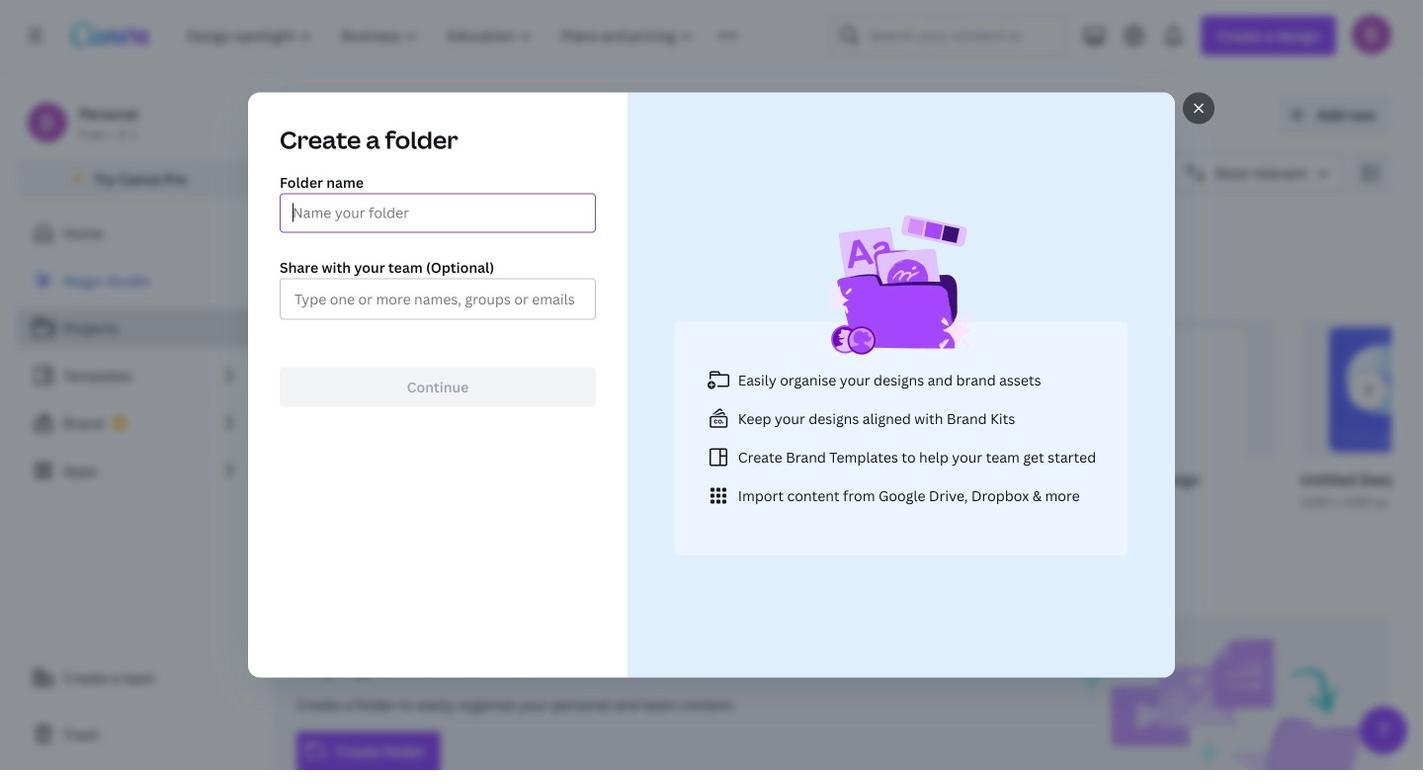 Task type: locate. For each thing, give the bounding box(es) containing it.
group
[[273, 319, 643, 512], [475, 319, 660, 512], [680, 319, 1183, 512], [886, 319, 1396, 512], [1092, 319, 1277, 512], [1297, 319, 1424, 512]]

2 group from the left
[[475, 319, 660, 512]]

None search field
[[830, 16, 1067, 55]]

Type one or more names, groups or e​​ma​il​s text field
[[287, 285, 575, 314]]

list
[[16, 261, 257, 490]]



Task type: vqa. For each thing, say whether or not it's contained in the screenshot.
Top level navigation element
yes



Task type: describe. For each thing, give the bounding box(es) containing it.
5 group from the left
[[1092, 319, 1277, 512]]

1 group from the left
[[273, 319, 643, 512]]

top level navigation element
[[174, 16, 782, 55]]

4 group from the left
[[886, 319, 1396, 512]]

3 group from the left
[[680, 319, 1183, 512]]

Name your folder text field
[[293, 194, 583, 232]]

6 group from the left
[[1297, 319, 1424, 512]]



